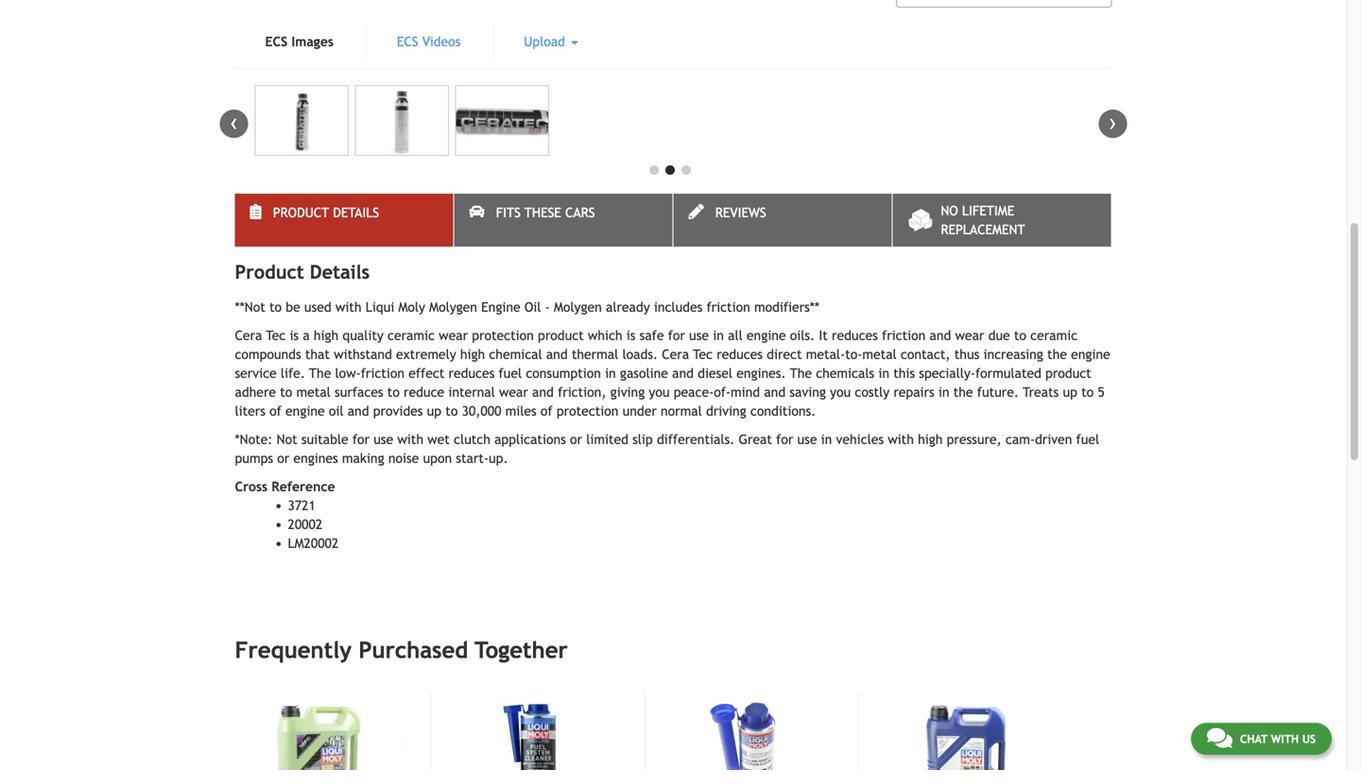 Task type: locate. For each thing, give the bounding box(es) containing it.
friction up all
[[707, 300, 750, 315]]

1 horizontal spatial or
[[570, 432, 582, 447]]

of right miles
[[541, 404, 553, 419]]

ceramic up increasing
[[1031, 328, 1078, 343]]

of right liters
[[270, 404, 282, 419]]

2 ceramic from the left
[[1031, 328, 1078, 343]]

under
[[623, 404, 657, 419]]

cera down safe
[[662, 347, 689, 362]]

0 vertical spatial product
[[273, 205, 329, 220]]

molygen
[[429, 300, 477, 315], [554, 300, 602, 315]]

the up treats
[[1047, 347, 1067, 362]]

is left safe
[[627, 328, 636, 343]]

chemicals
[[816, 366, 875, 381]]

up right treats
[[1063, 385, 1078, 400]]

›
[[1109, 110, 1117, 135]]

with up noise
[[397, 432, 423, 447]]

molygen right -
[[554, 300, 602, 315]]

2 is from the left
[[627, 328, 636, 343]]

a
[[303, 328, 310, 343]]

1 horizontal spatial engine
[[747, 328, 786, 343]]

these
[[525, 205, 561, 220]]

or down not on the left
[[277, 451, 289, 466]]

1 of from the left
[[270, 404, 282, 419]]

1 horizontal spatial is
[[627, 328, 636, 343]]

ecs left "images"
[[265, 34, 288, 49]]

1 vertical spatial the
[[954, 385, 973, 400]]

it
[[819, 328, 828, 343]]

2 horizontal spatial friction
[[882, 328, 926, 343]]

fuel down chemical
[[499, 366, 522, 381]]

0 horizontal spatial protection
[[472, 328, 534, 343]]

1 vertical spatial product details
[[235, 261, 370, 283]]

reduces
[[832, 328, 878, 343], [717, 347, 763, 362], [449, 366, 495, 381]]

service
[[235, 366, 277, 381]]

treats
[[1023, 385, 1059, 400]]

0 horizontal spatial ecs
[[265, 34, 288, 49]]

use up noise
[[374, 432, 393, 447]]

friction down withstand at the top
[[361, 366, 405, 381]]

1 horizontal spatial tec
[[693, 347, 713, 362]]

reference
[[272, 479, 335, 495]]

0 horizontal spatial friction
[[361, 366, 405, 381]]

0 horizontal spatial is
[[290, 328, 299, 343]]

› link
[[1099, 110, 1127, 138]]

0 vertical spatial reduces
[[832, 328, 878, 343]]

with right used at the top left of page
[[335, 300, 362, 315]]

reduces down all
[[717, 347, 763, 362]]

0 horizontal spatial tec
[[266, 328, 286, 343]]

ecs images link
[[235, 23, 364, 61]]

consumption
[[526, 366, 601, 381]]

cross reference 3721 20002 lm20002
[[235, 479, 339, 551]]

the down the specially-
[[954, 385, 973, 400]]

0 horizontal spatial the
[[309, 366, 331, 381]]

the up saving
[[790, 366, 812, 381]]

1 vertical spatial product
[[1046, 366, 1092, 381]]

use down conditions.
[[797, 432, 817, 447]]

modifiers**
[[754, 300, 820, 315]]

protection
[[472, 328, 534, 343], [557, 404, 619, 419]]

0 vertical spatial product
[[538, 328, 584, 343]]

1 vertical spatial reduces
[[717, 347, 763, 362]]

protection down friction,
[[557, 404, 619, 419]]

1 vertical spatial or
[[277, 451, 289, 466]]

in left vehicles
[[821, 432, 832, 447]]

reduces up internal
[[449, 366, 495, 381]]

1 horizontal spatial high
[[460, 347, 485, 362]]

tec
[[266, 328, 286, 343], [693, 347, 713, 362]]

1 vertical spatial metal
[[296, 385, 331, 400]]

ceramic up extremely in the top of the page
[[388, 328, 435, 343]]

1 horizontal spatial of
[[541, 404, 553, 419]]

ceramic
[[388, 328, 435, 343], [1031, 328, 1078, 343]]

up down reduce
[[427, 404, 442, 419]]

applications
[[494, 432, 566, 447]]

of-
[[714, 385, 731, 400]]

of
[[270, 404, 282, 419], [541, 404, 553, 419]]

low-
[[335, 366, 361, 381]]

engine left oil
[[286, 404, 325, 419]]

protection up chemical
[[472, 328, 534, 343]]

0 vertical spatial metal
[[862, 347, 897, 362]]

ecs
[[265, 34, 288, 49], [397, 34, 418, 49]]

tec up compounds
[[266, 328, 286, 343]]

1 ecs from the left
[[265, 34, 288, 49]]

1 horizontal spatial protection
[[557, 404, 619, 419]]

0 horizontal spatial metal
[[296, 385, 331, 400]]

is left a at the top left
[[290, 328, 299, 343]]

and up the peace-
[[672, 366, 694, 381]]

0 horizontal spatial es#2788486 - 20002 - cera tec oil additive - performance additive for longevity of metal engine/transmission components. 300ml - liqui-moly - audi bmw volkswagen mercedes benz mini porsche image
[[255, 85, 349, 156]]

wear up 'thus'
[[955, 328, 984, 343]]

1 vertical spatial up
[[427, 404, 442, 419]]

pumps
[[235, 451, 273, 466]]

wear up miles
[[499, 385, 528, 400]]

0 horizontal spatial high
[[314, 328, 339, 343]]

2 molygen from the left
[[554, 300, 602, 315]]

ecs images
[[265, 34, 334, 49]]

to down internal
[[446, 404, 458, 419]]

with right vehicles
[[888, 432, 914, 447]]

2 horizontal spatial high
[[918, 432, 943, 447]]

2 vertical spatial engine
[[286, 404, 325, 419]]

0 horizontal spatial of
[[270, 404, 282, 419]]

0 vertical spatial friction
[[707, 300, 750, 315]]

driving
[[706, 404, 747, 419]]

0 horizontal spatial cera
[[235, 328, 262, 343]]

up.
[[489, 451, 508, 466]]

0 horizontal spatial ceramic
[[388, 328, 435, 343]]

0 horizontal spatial you
[[649, 385, 670, 400]]

fits
[[496, 205, 521, 220]]

2 vertical spatial friction
[[361, 366, 405, 381]]

1 horizontal spatial fuel
[[1076, 432, 1100, 447]]

‹
[[230, 110, 238, 135]]

friction
[[707, 300, 750, 315], [882, 328, 926, 343], [361, 366, 405, 381]]

1 horizontal spatial up
[[1063, 385, 1078, 400]]

product
[[538, 328, 584, 343], [1046, 366, 1092, 381]]

fuel right 'driven'
[[1076, 432, 1100, 447]]

1 horizontal spatial you
[[830, 385, 851, 400]]

loads.
[[622, 347, 658, 362]]

tec up the diesel
[[693, 347, 713, 362]]

1 horizontal spatial wear
[[499, 385, 528, 400]]

reduces up the to-
[[832, 328, 878, 343]]

cera tec is a high quality ceramic wear protection product which is safe for use in all engine oils. it reduces friction and wear due to ceramic compounds that withstand extremely high chemical and thermal loads. cera tec reduces direct metal-to-metal contact, thus increasing the engine service life. the low-friction effect reduces fuel consumption in gasoline and diesel engines. the chemicals in this specially-formulated product adhere to metal surfaces to reduce internal wear and friction, giving you peace-of-mind and saving you costly repairs in the future. treats up to 5 liters of engine oil and provides up to 30,000 miles of protection under normal driving conditions.
[[235, 328, 1110, 419]]

high
[[314, 328, 339, 343], [460, 347, 485, 362], [918, 432, 943, 447]]

1 horizontal spatial use
[[689, 328, 709, 343]]

dijectron fuel injection cleaner - 300ml image
[[664, 693, 837, 770]]

es#2788486 - 20002 - cera tec oil additive - performance additive for longevity of metal engine/transmission components. 300ml - liqui-moly - audi bmw volkswagen mercedes benz mini porsche image
[[255, 85, 349, 156], [355, 85, 449, 156], [455, 85, 549, 156]]

0 horizontal spatial molygen
[[429, 300, 477, 315]]

product down -
[[538, 328, 584, 343]]

1 vertical spatial friction
[[882, 328, 926, 343]]

1 horizontal spatial cera
[[662, 347, 689, 362]]

0 vertical spatial cera
[[235, 328, 262, 343]]

0 vertical spatial protection
[[472, 328, 534, 343]]

2 horizontal spatial engine
[[1071, 347, 1110, 362]]

0 horizontal spatial reduces
[[449, 366, 495, 381]]

1 horizontal spatial for
[[668, 328, 685, 343]]

due
[[988, 328, 1010, 343]]

engine
[[747, 328, 786, 343], [1071, 347, 1110, 362], [286, 404, 325, 419]]

quality
[[343, 328, 384, 343]]

thus
[[955, 347, 980, 362]]

metal up this
[[862, 347, 897, 362]]

us
[[1302, 733, 1316, 746]]

1 horizontal spatial the
[[790, 366, 812, 381]]

1 vertical spatial protection
[[557, 404, 619, 419]]

wear up extremely in the top of the page
[[439, 328, 468, 343]]

high left pressure, at the bottom
[[918, 432, 943, 447]]

for right safe
[[668, 328, 685, 343]]

friction up contact,
[[882, 328, 926, 343]]

metal down the life.
[[296, 385, 331, 400]]

1 horizontal spatial es#2788486 - 20002 - cera tec oil additive - performance additive for longevity of metal engine/transmission components. 300ml - liqui-moly - audi bmw volkswagen mercedes benz mini porsche image
[[355, 85, 449, 156]]

you down gasoline
[[649, 385, 670, 400]]

in
[[713, 328, 724, 343], [605, 366, 616, 381], [878, 366, 890, 381], [939, 385, 950, 400], [821, 432, 832, 447]]

with
[[335, 300, 362, 315], [397, 432, 423, 447], [888, 432, 914, 447], [1271, 733, 1299, 746]]

es#2788486 - 20002 - cera tec oil additive - performance additive for longevity of metal engine/transmission components. 300ml - liqui-moly - audi bmw volkswagen mercedes benz mini porsche image down ecs videos link
[[355, 85, 449, 156]]

compounds
[[235, 347, 301, 362]]

to up increasing
[[1014, 328, 1027, 343]]

2 horizontal spatial es#2788486 - 20002 - cera tec oil additive - performance additive for longevity of metal engine/transmission components. 300ml - liqui-moly - audi bmw volkswagen mercedes benz mini porsche image
[[455, 85, 549, 156]]

0 horizontal spatial fuel
[[499, 366, 522, 381]]

fuel inside cera tec is a high quality ceramic wear protection product which is safe for use in all engine oils. it reduces friction and wear due to ceramic compounds that withstand extremely high chemical and thermal loads. cera tec reduces direct metal-to-metal contact, thus increasing the engine service life. the low-friction effect reduces fuel consumption in gasoline and diesel engines. the chemicals in this specially-formulated product adhere to metal surfaces to reduce internal wear and friction, giving you peace-of-mind and saving you costly repairs in the future. treats up to 5 liters of engine oil and provides up to 30,000 miles of protection under normal driving conditions.
[[499, 366, 522, 381]]

engine up the direct
[[747, 328, 786, 343]]

surfaces
[[335, 385, 383, 400]]

2 ecs from the left
[[397, 34, 418, 49]]

and up consumption
[[546, 347, 568, 362]]

in down the specially-
[[939, 385, 950, 400]]

1 vertical spatial cera
[[662, 347, 689, 362]]

high right a at the top left
[[314, 328, 339, 343]]

1 vertical spatial high
[[460, 347, 485, 362]]

the down that
[[309, 366, 331, 381]]

use
[[689, 328, 709, 343], [374, 432, 393, 447], [797, 432, 817, 447]]

1 vertical spatial engine
[[1071, 347, 1110, 362]]

es#2788486 - 20002 - cera tec oil additive - performance additive for longevity of metal engine/transmission components. 300ml - liqui-moly - audi bmw volkswagen mercedes benz mini porsche image down upload
[[455, 85, 549, 156]]

es#2788486 - 20002 - cera tec oil additive - performance additive for longevity of metal engine/transmission components. 300ml - liqui-moly - audi bmw volkswagen mercedes benz mini porsche image right the ‹
[[255, 85, 349, 156]]

liters
[[235, 404, 266, 419]]

cera up compounds
[[235, 328, 262, 343]]

high inside *note: not suitable for use with wet clutch applications or limited slip differentials. great for use in vehicles with high pressure, cam-driven fuel pumps or engines making noise upon start-up.
[[918, 432, 943, 447]]

or left limited on the bottom
[[570, 432, 582, 447]]

the
[[1047, 347, 1067, 362], [954, 385, 973, 400]]

engine up 5
[[1071, 347, 1110, 362]]

or
[[570, 432, 582, 447], [277, 451, 289, 466]]

start-
[[456, 451, 489, 466]]

extremely
[[396, 347, 456, 362]]

molygen right moly
[[429, 300, 477, 315]]

giving
[[610, 385, 645, 400]]

replacement
[[941, 222, 1025, 237]]

1 vertical spatial fuel
[[1076, 432, 1100, 447]]

provides
[[373, 404, 423, 419]]

ecs left videos
[[397, 34, 418, 49]]

1 you from the left
[[649, 385, 670, 400]]

1 horizontal spatial ceramic
[[1031, 328, 1078, 343]]

mind
[[731, 385, 760, 400]]

3 es#2788486 - 20002 - cera tec oil additive - performance additive for longevity of metal engine/transmission components. 300ml - liqui-moly - audi bmw volkswagen mercedes benz mini porsche image from the left
[[455, 85, 549, 156]]

use down includes
[[689, 328, 709, 343]]

0 vertical spatial engine
[[747, 328, 786, 343]]

high up internal
[[460, 347, 485, 362]]

engines
[[293, 451, 338, 466]]

reviews link
[[674, 194, 892, 247]]

0 horizontal spatial up
[[427, 404, 442, 419]]

for inside cera tec is a high quality ceramic wear protection product which is safe for use in all engine oils. it reduces friction and wear due to ceramic compounds that withstand extremely high chemical and thermal loads. cera tec reduces direct metal-to-metal contact, thus increasing the engine service life. the low-friction effect reduces fuel consumption in gasoline and diesel engines. the chemicals in this specially-formulated product adhere to metal surfaces to reduce internal wear and friction, giving you peace-of-mind and saving you costly repairs in the future. treats up to 5 liters of engine oil and provides up to 30,000 miles of protection under normal driving conditions.
[[668, 328, 685, 343]]

to down the life.
[[280, 385, 292, 400]]

to
[[269, 300, 282, 315], [1014, 328, 1027, 343], [280, 385, 292, 400], [387, 385, 400, 400], [1082, 385, 1094, 400], [446, 404, 458, 419]]

product
[[273, 205, 329, 220], [235, 261, 304, 283]]

suitable
[[301, 432, 348, 447]]

2 vertical spatial high
[[918, 432, 943, 447]]

1 horizontal spatial ecs
[[397, 34, 418, 49]]

that
[[305, 347, 330, 362]]

1 horizontal spatial molygen
[[554, 300, 602, 315]]

for down conditions.
[[776, 432, 793, 447]]

leichtlauf high tech engine oil (5w-40) - 5 liter image
[[878, 693, 1051, 770]]

product details
[[273, 205, 379, 220], [235, 261, 370, 283]]

0 vertical spatial fuel
[[499, 366, 522, 381]]

thermal
[[572, 347, 618, 362]]

1 horizontal spatial the
[[1047, 347, 1067, 362]]

for up 'making' at the left bottom of page
[[352, 432, 370, 447]]

in left all
[[713, 328, 724, 343]]

together
[[475, 637, 568, 664]]

3721
[[288, 498, 316, 513]]

ecs for ecs videos
[[397, 34, 418, 49]]

product up treats
[[1046, 366, 1092, 381]]

with left us
[[1271, 733, 1299, 746]]

you down chemicals
[[830, 385, 851, 400]]

lm20002
[[288, 536, 339, 551]]



Task type: vqa. For each thing, say whether or not it's contained in the screenshot.
Fits
yes



Task type: describe. For each thing, give the bounding box(es) containing it.
chat with us link
[[1191, 723, 1332, 755]]

1 molygen from the left
[[429, 300, 477, 315]]

fits these cars link
[[454, 194, 673, 247]]

to left 5
[[1082, 385, 1094, 400]]

cam-
[[1006, 432, 1035, 447]]

0 horizontal spatial engine
[[286, 404, 325, 419]]

oil
[[329, 404, 344, 419]]

direct
[[767, 347, 802, 362]]

0 vertical spatial details
[[333, 205, 379, 220]]

0 vertical spatial high
[[314, 328, 339, 343]]

upon
[[423, 451, 452, 466]]

includes
[[654, 300, 703, 315]]

frequently purchased together
[[235, 637, 568, 664]]

1 horizontal spatial friction
[[707, 300, 750, 315]]

this
[[893, 366, 915, 381]]

1 vertical spatial details
[[310, 261, 370, 283]]

to up provides
[[387, 385, 400, 400]]

0 horizontal spatial for
[[352, 432, 370, 447]]

1 vertical spatial tec
[[693, 347, 713, 362]]

conditions.
[[750, 404, 816, 419]]

used
[[304, 300, 332, 315]]

driven
[[1035, 432, 1072, 447]]

wet
[[427, 432, 450, 447]]

frequently
[[235, 637, 352, 664]]

30,000
[[462, 404, 501, 419]]

0 horizontal spatial wear
[[439, 328, 468, 343]]

1 es#2788486 - 20002 - cera tec oil additive - performance additive for longevity of metal engine/transmission components. 300ml - liqui-moly - audi bmw volkswagen mercedes benz mini porsche image from the left
[[255, 85, 349, 156]]

0 vertical spatial or
[[570, 432, 582, 447]]

0 horizontal spatial or
[[277, 451, 289, 466]]

differentials.
[[657, 432, 735, 447]]

and down consumption
[[532, 385, 554, 400]]

and down surfaces
[[348, 404, 369, 419]]

2 vertical spatial reduces
[[449, 366, 495, 381]]

withstand
[[334, 347, 392, 362]]

‹ link
[[220, 110, 248, 138]]

in inside *note: not suitable for use with wet clutch applications or limited slip differentials. great for use in vehicles with high pressure, cam-driven fuel pumps or engines making noise upon start-up.
[[821, 432, 832, 447]]

gasoline
[[620, 366, 668, 381]]

repairs
[[894, 385, 935, 400]]

1 horizontal spatial reduces
[[717, 347, 763, 362]]

20002
[[288, 517, 323, 532]]

1 horizontal spatial product
[[1046, 366, 1092, 381]]

chat
[[1240, 733, 1268, 746]]

already
[[606, 300, 650, 315]]

2 the from the left
[[790, 366, 812, 381]]

liqui
[[366, 300, 394, 315]]

costly
[[855, 385, 890, 400]]

effect
[[409, 366, 445, 381]]

and up contact,
[[930, 328, 951, 343]]

purchased
[[359, 637, 468, 664]]

images
[[292, 34, 334, 49]]

internal
[[448, 385, 495, 400]]

2 horizontal spatial reduces
[[832, 328, 878, 343]]

cars
[[565, 205, 595, 220]]

0 horizontal spatial use
[[374, 432, 393, 447]]

lifetime
[[962, 203, 1014, 219]]

future.
[[977, 385, 1019, 400]]

0 horizontal spatial the
[[954, 385, 973, 400]]

noise
[[388, 451, 419, 466]]

1 the from the left
[[309, 366, 331, 381]]

upload button
[[494, 23, 609, 61]]

chat with us
[[1240, 733, 1316, 746]]

1 horizontal spatial metal
[[862, 347, 897, 362]]

videos
[[422, 34, 461, 49]]

in down thermal
[[605, 366, 616, 381]]

safe
[[640, 328, 664, 343]]

0 horizontal spatial product
[[538, 328, 584, 343]]

-
[[545, 300, 550, 315]]

**not to be used with liqui moly molygen engine oil - molygen already includes friction modifiers**
[[235, 300, 820, 315]]

engines.
[[737, 366, 786, 381]]

making
[[342, 451, 384, 466]]

oil
[[524, 300, 541, 315]]

life.
[[281, 366, 305, 381]]

and up conditions.
[[764, 385, 786, 400]]

metal-
[[806, 347, 845, 362]]

great
[[739, 432, 772, 447]]

1 is from the left
[[290, 328, 299, 343]]

0 vertical spatial tec
[[266, 328, 286, 343]]

0 vertical spatial product details
[[273, 205, 379, 220]]

cross
[[235, 479, 268, 495]]

ecs videos link
[[367, 23, 491, 61]]

2 you from the left
[[830, 385, 851, 400]]

no
[[941, 203, 958, 219]]

molygen new generation engine oil (5w-40) - 5 liter image
[[236, 693, 410, 770]]

vehicles
[[836, 432, 884, 447]]

normal
[[661, 404, 702, 419]]

comments image
[[1207, 727, 1233, 750]]

fuel inside *note: not suitable for use with wet clutch applications or limited slip differentials. great for use in vehicles with high pressure, cam-driven fuel pumps or engines making noise upon start-up.
[[1076, 432, 1100, 447]]

oils.
[[790, 328, 815, 343]]

2 horizontal spatial for
[[776, 432, 793, 447]]

use inside cera tec is a high quality ceramic wear protection product which is safe for use in all engine oils. it reduces friction and wear due to ceramic compounds that withstand extremely high chemical and thermal loads. cera tec reduces direct metal-to-metal contact, thus increasing the engine service life. the low-friction effect reduces fuel consumption in gasoline and diesel engines. the chemicals in this specially-formulated product adhere to metal surfaces to reduce internal wear and friction, giving you peace-of-mind and saving you costly repairs in the future. treats up to 5 liters of engine oil and provides up to 30,000 miles of protection under normal driving conditions.
[[689, 328, 709, 343]]

no lifetime replacement
[[941, 203, 1025, 237]]

peace-
[[674, 385, 714, 400]]

increasing
[[984, 347, 1043, 362]]

ecs for ecs images
[[265, 34, 288, 49]]

all
[[728, 328, 743, 343]]

ecs videos
[[397, 34, 461, 49]]

*note:
[[235, 432, 273, 447]]

pro-line fuel system cleaner - 500ml image
[[450, 693, 623, 770]]

which
[[588, 328, 623, 343]]

0 vertical spatial the
[[1047, 347, 1067, 362]]

reviews
[[715, 205, 766, 220]]

not
[[277, 432, 297, 447]]

0 vertical spatial up
[[1063, 385, 1078, 400]]

to-
[[845, 347, 862, 362]]

1 vertical spatial product
[[235, 261, 304, 283]]

1 ceramic from the left
[[388, 328, 435, 343]]

moly
[[398, 300, 425, 315]]

pressure,
[[947, 432, 1002, 447]]

limited
[[586, 432, 629, 447]]

in left this
[[878, 366, 890, 381]]

2 es#2788486 - 20002 - cera tec oil additive - performance additive for longevity of metal engine/transmission components. 300ml - liqui-moly - audi bmw volkswagen mercedes benz mini porsche image from the left
[[355, 85, 449, 156]]

2 horizontal spatial wear
[[955, 328, 984, 343]]

**not
[[235, 300, 265, 315]]

friction,
[[558, 385, 606, 400]]

reduce
[[404, 385, 444, 400]]

to left the be
[[269, 300, 282, 315]]

no lifetime replacement link
[[893, 194, 1111, 247]]

be
[[286, 300, 300, 315]]

2 horizontal spatial use
[[797, 432, 817, 447]]

2 of from the left
[[541, 404, 553, 419]]

engine
[[481, 300, 521, 315]]

specially-
[[919, 366, 976, 381]]



